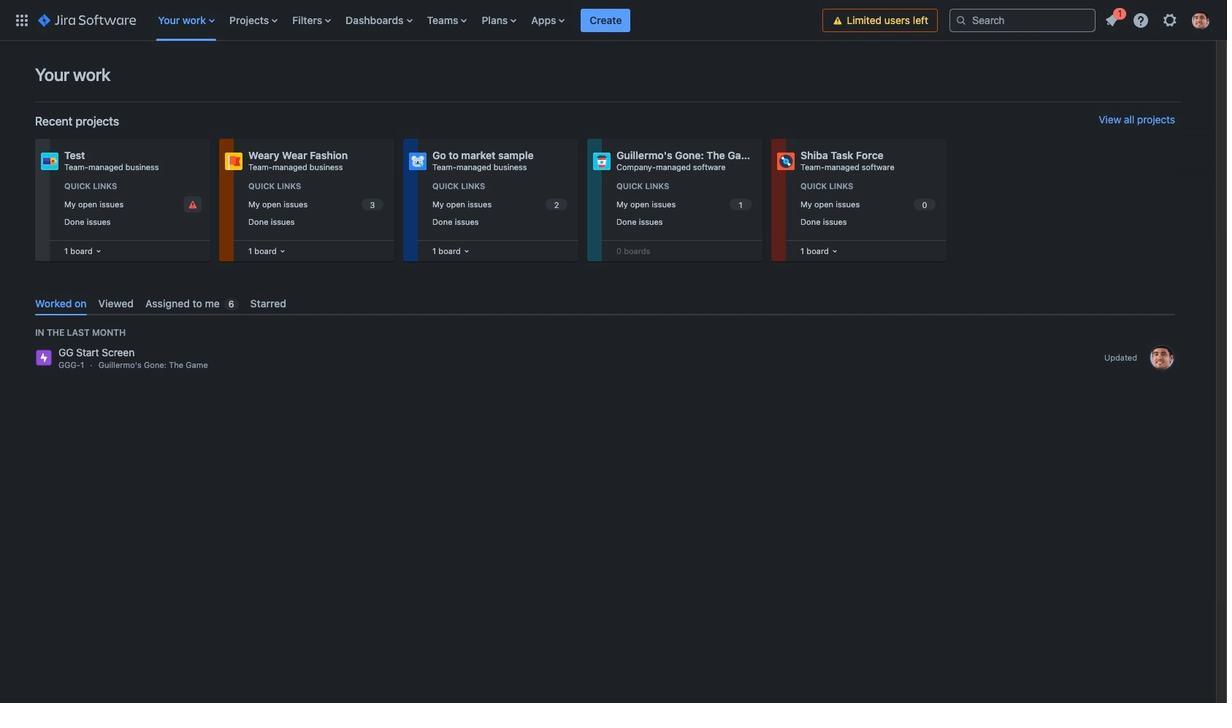 Task type: describe. For each thing, give the bounding box(es) containing it.
primary element
[[9, 0, 823, 41]]

2 board image from the left
[[829, 245, 841, 257]]

your profile and settings image
[[1192, 11, 1210, 29]]

search image
[[955, 14, 967, 26]]

notifications image
[[1103, 11, 1120, 29]]

appswitcher icon image
[[13, 11, 31, 29]]

2 board image from the left
[[277, 245, 288, 257]]

1 board image from the left
[[461, 245, 472, 257]]

1 board image from the left
[[93, 245, 104, 257]]

help image
[[1132, 11, 1150, 29]]

1 horizontal spatial list
[[1099, 5, 1218, 33]]



Task type: locate. For each thing, give the bounding box(es) containing it.
settings image
[[1161, 11, 1179, 29]]

1 horizontal spatial board image
[[829, 245, 841, 257]]

tab list
[[29, 291, 1181, 316]]

board image
[[461, 245, 472, 257], [829, 245, 841, 257]]

1 horizontal spatial list item
[[1099, 5, 1126, 32]]

0 horizontal spatial board image
[[461, 245, 472, 257]]

list item
[[581, 0, 631, 41], [1099, 5, 1126, 32]]

jira software image
[[38, 11, 136, 29], [38, 11, 136, 29]]

None search field
[[950, 8, 1096, 32]]

0 horizontal spatial board image
[[93, 245, 104, 257]]

board image
[[93, 245, 104, 257], [277, 245, 288, 257]]

1 horizontal spatial board image
[[277, 245, 288, 257]]

0 horizontal spatial list item
[[581, 0, 631, 41]]

list
[[151, 0, 823, 41], [1099, 5, 1218, 33]]

banner
[[0, 0, 1227, 41]]

0 horizontal spatial list
[[151, 0, 823, 41]]

Search field
[[950, 8, 1096, 32]]



Task type: vqa. For each thing, say whether or not it's contained in the screenshot.
leftmost TIME TRACKING
no



